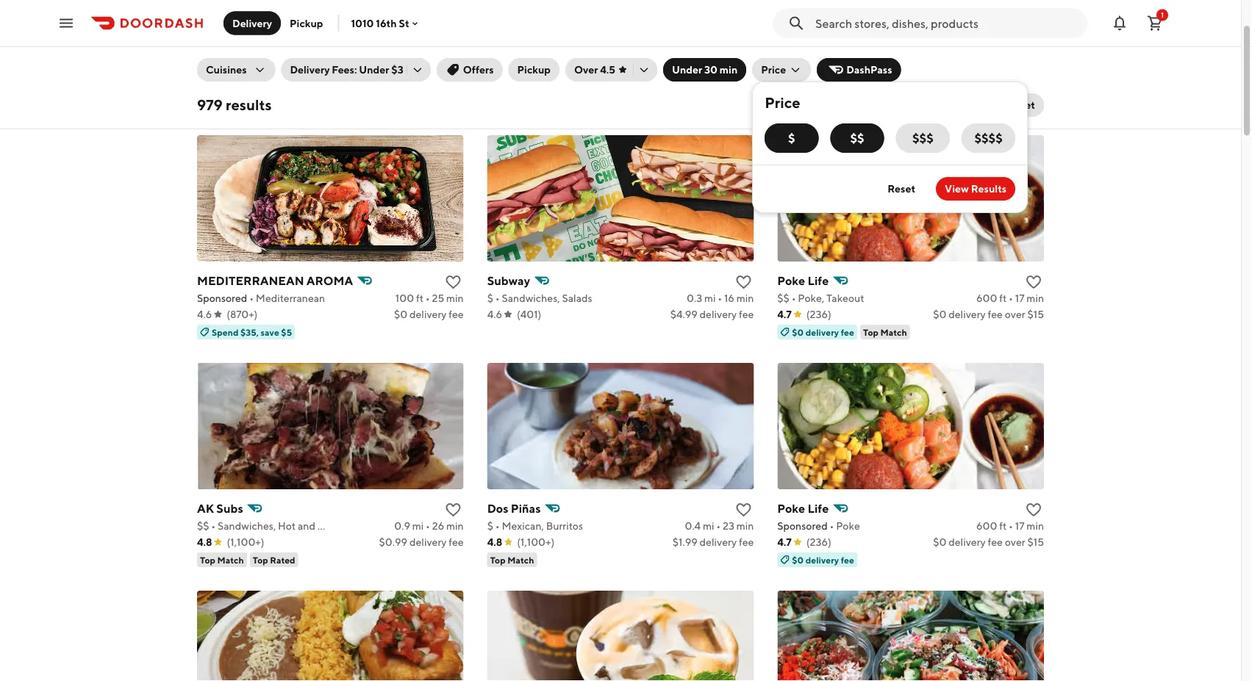 Task type: describe. For each thing, give the bounding box(es) containing it.
1010
[[351, 17, 374, 29]]

dos
[[487, 502, 509, 516]]

4.8 for dos piñas
[[487, 537, 503, 549]]

2 600 ft • 17 min from the top
[[977, 521, 1044, 533]]

dos piñas
[[487, 502, 541, 516]]

dashpass
[[847, 64, 893, 76]]

indian
[[916, 26, 946, 38]]

click to add this store to your saved list image for dos piñas
[[735, 502, 753, 520]]

$ for $ • mexican, burritos
[[487, 521, 493, 533]]

$1.99
[[673, 537, 698, 549]]

under inside "button"
[[672, 64, 702, 76]]

save
[[261, 328, 279, 338]]

26
[[432, 521, 444, 533]]

pizza
[[804, 26, 829, 38]]

$ • sandwiches, salads
[[487, 293, 593, 305]]

1 vertical spatial reset
[[888, 183, 916, 195]]

2 $​0 delivery fee over $15 from the top
[[933, 537, 1044, 549]]

st
[[399, 17, 409, 29]]

top down mexican,
[[490, 556, 506, 566]]

$$ • sandwiches, hot and cold sandwiches 0.9 mi • 26 min
[[197, 521, 464, 533]]

0.9
[[394, 521, 410, 533]]

1 vertical spatial poke
[[778, 502, 805, 516]]

view results
[[945, 183, 1007, 195]]

$$$ button
[[896, 124, 950, 153]]

korean
[[742, 26, 776, 38]]

salads
[[562, 293, 593, 305]]

poke,
[[798, 293, 825, 305]]

2 vertical spatial poke
[[836, 521, 860, 533]]

1 600 ft • 17 min from the top
[[977, 293, 1044, 305]]

$0.99 delivery fee
[[379, 537, 464, 549]]

over
[[574, 64, 598, 76]]

$4.99 delivery fee
[[670, 309, 754, 321]]

1 600 from the top
[[977, 293, 998, 305]]

$​0 delivery fee
[[394, 309, 464, 321]]

$3
[[391, 64, 404, 76]]

over 4.5 button
[[566, 58, 658, 82]]

$$$$
[[975, 132, 1003, 146]]

25
[[432, 293, 444, 305]]

sponsored • poke
[[778, 521, 860, 533]]

16
[[724, 293, 735, 305]]

sandwiches
[[342, 521, 398, 533]]

$ • mexican, burritos
[[487, 521, 583, 533]]

click to add this store to your saved list image for mediterranean aroma
[[445, 274, 462, 292]]

2 $0 from the top
[[792, 556, 804, 566]]

mediterranean
[[256, 293, 325, 305]]

next button of carousel image
[[1037, 1, 1052, 16]]

burritos
[[546, 521, 583, 533]]

0 vertical spatial pickup button
[[281, 11, 332, 35]]

spend $35, save $5
[[212, 328, 292, 338]]

1 horizontal spatial match
[[508, 556, 534, 566]]

breakfast
[[379, 26, 424, 38]]

1 poke life from the top
[[778, 274, 829, 288]]

2 600 from the top
[[977, 521, 998, 533]]

1 17 from the top
[[1016, 293, 1025, 305]]

price button
[[753, 58, 811, 82]]

subs
[[216, 502, 243, 516]]

mediterranean aroma
[[197, 274, 353, 288]]

delivery for delivery fees: under $3
[[290, 64, 330, 76]]

notification bell image
[[1111, 14, 1129, 32]]

rated
[[270, 556, 295, 566]]

hot
[[278, 521, 296, 533]]

0.3 mi • 16 min
[[687, 293, 754, 305]]

30
[[705, 64, 718, 76]]

results
[[226, 97, 272, 114]]

1 $0 from the top
[[792, 328, 804, 338]]

$$ button
[[831, 124, 885, 153]]

$$$
[[913, 132, 934, 146]]

takeout
[[827, 293, 865, 305]]

delivery fees: under $3
[[290, 64, 404, 76]]

results
[[971, 183, 1007, 195]]

0 vertical spatial poke
[[778, 274, 805, 288]]

1 click to add this store to your saved list image from the top
[[1025, 274, 1043, 292]]

view
[[945, 183, 969, 195]]

0.4 mi • 23 min
[[685, 521, 754, 533]]

mi for dos piñas
[[703, 521, 715, 533]]

dashpass button
[[817, 58, 901, 82]]

1 $​0 delivery fee over $15 from the top
[[933, 309, 1044, 321]]

2 over from the top
[[1005, 537, 1026, 549]]

1 4.7 from the top
[[778, 309, 792, 321]]

979
[[197, 97, 223, 114]]

top down ak
[[200, 556, 216, 566]]

2 $15 from the top
[[1028, 537, 1044, 549]]

$0.99
[[379, 537, 408, 549]]

(1,100+) for dos piñas
[[517, 537, 555, 549]]

acclaimed
[[259, 26, 309, 38]]

1 (236) from the top
[[807, 309, 832, 321]]

0.3
[[687, 293, 702, 305]]

sponsored for mediterranean
[[197, 293, 247, 305]]

sponsored • mediterranean
[[197, 293, 325, 305]]

offers button
[[437, 58, 503, 82]]

1 vertical spatial reset button
[[879, 178, 925, 201]]

$​0 for mediterranean
[[394, 309, 408, 321]]

open menu image
[[57, 14, 75, 32]]

trending link
[[199, 0, 249, 42]]

subway
[[487, 274, 530, 288]]

0 horizontal spatial top match
[[200, 556, 244, 566]]

delivery button
[[224, 11, 281, 35]]

aroma
[[307, 274, 353, 288]]

sandwiches, for salads
[[502, 293, 560, 305]]

offers
[[463, 64, 494, 76]]

over 4.5
[[574, 64, 616, 76]]

$​0 for poke
[[933, 537, 947, 549]]

piñas
[[511, 502, 541, 516]]

0 vertical spatial reset button
[[999, 94, 1044, 117]]



Task type: vqa. For each thing, say whether or not it's contained in the screenshot.
the Cuisines
yes



Task type: locate. For each thing, give the bounding box(es) containing it.
$ for $ • sandwiches, salads
[[487, 293, 493, 305]]

(236) down $$ • poke, takeout at the top
[[807, 309, 832, 321]]

click to add this store to your saved list image for ak subs
[[445, 502, 462, 520]]

4.6 for mediterranean aroma
[[197, 309, 212, 321]]

top match down the 'takeout'
[[863, 328, 907, 338]]

23
[[723, 521, 735, 533]]

top down the 'takeout'
[[863, 328, 879, 338]]

(1,100+) for ak subs
[[227, 537, 264, 549]]

pickup for topmost pickup button
[[290, 17, 323, 29]]

1 vertical spatial $15
[[1028, 537, 1044, 549]]

0 vertical spatial $15
[[1028, 309, 1044, 321]]

min inside "button"
[[720, 64, 738, 76]]

click to add this store to your saved list image up 100 ft • 25 min
[[445, 274, 462, 292]]

mi for subway
[[705, 293, 716, 305]]

ft for • poke
[[1000, 521, 1007, 533]]

reset up $$$$ button
[[1008, 99, 1036, 111]]

top match down ak subs
[[200, 556, 244, 566]]

(1,100+)
[[227, 537, 264, 549], [517, 537, 555, 549]]

sponsored for poke
[[778, 521, 828, 533]]

0 vertical spatial $
[[788, 132, 796, 146]]

0 vertical spatial price
[[761, 64, 786, 76]]

4.6 up spend
[[197, 309, 212, 321]]

0 horizontal spatial (1,100+)
[[227, 537, 264, 549]]

$0 delivery fee down $$ • poke, takeout at the top
[[792, 328, 855, 338]]

0 vertical spatial reset
[[1008, 99, 1036, 111]]

1 horizontal spatial sandwiches,
[[502, 293, 560, 305]]

top left the rated
[[253, 556, 268, 566]]

2 items, open order cart image
[[1147, 14, 1164, 32]]

cuisines
[[206, 64, 247, 76]]

$$ inside $$ button
[[851, 132, 865, 146]]

1 horizontal spatial sponsored
[[778, 521, 828, 533]]

0 horizontal spatial pickup button
[[281, 11, 332, 35]]

0 vertical spatial $​0 delivery fee over $15
[[933, 309, 1044, 321]]

1 4.8 from the left
[[197, 537, 212, 549]]

1 over from the top
[[1005, 309, 1026, 321]]

979 results
[[197, 97, 272, 114]]

under left "$3"
[[359, 64, 389, 76]]

2 (1,100+) from the left
[[517, 537, 555, 549]]

1 life from the top
[[808, 274, 829, 288]]

poke life up poke,
[[778, 274, 829, 288]]

$$ for $$
[[851, 132, 865, 146]]

cuisines button
[[197, 58, 275, 82]]

top match down mexican,
[[490, 556, 534, 566]]

under
[[359, 64, 389, 76], [672, 64, 702, 76]]

pickup button
[[281, 11, 332, 35], [509, 58, 560, 82]]

$ down "subway"
[[487, 293, 493, 305]]

0 vertical spatial poke life
[[778, 274, 829, 288]]

cold
[[318, 521, 340, 533]]

$0
[[792, 328, 804, 338], [792, 556, 804, 566]]

100
[[396, 293, 414, 305]]

1010 16th st button
[[351, 17, 421, 29]]

2 under from the left
[[672, 64, 702, 76]]

0 vertical spatial $$
[[851, 132, 865, 146]]

0 vertical spatial pickup
[[290, 17, 323, 29]]

mediterranean
[[197, 274, 304, 288]]

and
[[298, 521, 316, 533]]

view results button
[[936, 178, 1016, 201]]

0 vertical spatial over
[[1005, 309, 1026, 321]]

100 ft • 25 min
[[396, 293, 464, 305]]

italian
[[1031, 26, 1060, 38]]

2 4.7 from the top
[[778, 537, 792, 549]]

life
[[808, 274, 829, 288], [808, 502, 829, 516]]

$ down dos
[[487, 521, 493, 533]]

fee
[[449, 309, 464, 321], [739, 309, 754, 321], [988, 309, 1003, 321], [841, 328, 855, 338], [449, 537, 464, 549], [739, 537, 754, 549], [988, 537, 1003, 549], [841, 556, 855, 566]]

1 vertical spatial price
[[765, 95, 801, 112]]

0 horizontal spatial sandwiches,
[[218, 521, 276, 533]]

reset button
[[999, 94, 1044, 117], [879, 178, 925, 201]]

$0 delivery fee down sponsored • poke
[[792, 556, 855, 566]]

0 horizontal spatial match
[[217, 556, 244, 566]]

$​0
[[394, 309, 408, 321], [933, 309, 947, 321], [933, 537, 947, 549]]

$ for $
[[788, 132, 796, 146]]

1 horizontal spatial 4.8
[[487, 537, 503, 549]]

2 horizontal spatial $$
[[851, 132, 865, 146]]

1 horizontal spatial $$
[[778, 293, 790, 305]]

$$ for $$ • sandwiches, hot and cold sandwiches 0.9 mi • 26 min
[[197, 521, 209, 533]]

ft for • mediterranean
[[416, 293, 424, 305]]

4.6 for subway
[[487, 309, 502, 321]]

1 4.6 from the left
[[197, 309, 212, 321]]

1 vertical spatial 600
[[977, 521, 998, 533]]

1 vertical spatial 17
[[1016, 521, 1025, 533]]

0 horizontal spatial 4.8
[[197, 537, 212, 549]]

0 horizontal spatial 4.6
[[197, 309, 212, 321]]

1 vertical spatial 4.7
[[778, 537, 792, 549]]

$$$$ button
[[962, 124, 1016, 153]]

0 vertical spatial 600
[[977, 293, 998, 305]]

1 vertical spatial $$
[[778, 293, 790, 305]]

click to add this store to your saved list image
[[445, 274, 462, 292], [735, 274, 753, 292], [445, 502, 462, 520], [735, 502, 753, 520]]

1
[[1161, 11, 1164, 19]]

1 $0 delivery fee from the top
[[792, 328, 855, 338]]

pickup left coffee
[[290, 17, 323, 29]]

2 vertical spatial $$
[[197, 521, 209, 533]]

$15
[[1028, 309, 1044, 321], [1028, 537, 1044, 549]]

pickup button left "1010"
[[281, 11, 332, 35]]

0 vertical spatial sponsored
[[197, 293, 247, 305]]

spend
[[212, 328, 239, 338]]

trending
[[203, 26, 244, 38]]

2 $0 delivery fee from the top
[[792, 556, 855, 566]]

$0 down poke,
[[792, 328, 804, 338]]

1 horizontal spatial delivery
[[290, 64, 330, 76]]

4.7
[[778, 309, 792, 321], [778, 537, 792, 549]]

mi right '0.9'
[[412, 521, 424, 533]]

reset down $$$
[[888, 183, 916, 195]]

0 horizontal spatial reset button
[[879, 178, 925, 201]]

under 30 min button
[[663, 58, 747, 82]]

1 vertical spatial delivery
[[290, 64, 330, 76]]

2 click to add this store to your saved list image from the top
[[1025, 502, 1043, 520]]

0 vertical spatial sandwiches,
[[502, 293, 560, 305]]

2 horizontal spatial match
[[881, 328, 907, 338]]

ak subs
[[197, 502, 243, 516]]

life up $$ • poke, takeout at the top
[[808, 274, 829, 288]]

1 $15 from the top
[[1028, 309, 1044, 321]]

sandwiches, up '(401)'
[[502, 293, 560, 305]]

4.5
[[600, 64, 616, 76]]

4.6
[[197, 309, 212, 321], [487, 309, 502, 321]]

0 horizontal spatial pickup
[[290, 17, 323, 29]]

1 vertical spatial $0 delivery fee
[[792, 556, 855, 566]]

pickup
[[290, 17, 323, 29], [517, 64, 551, 76]]

1 vertical spatial $​0 delivery fee over $15
[[933, 537, 1044, 549]]

1 vertical spatial poke life
[[778, 502, 829, 516]]

1 horizontal spatial pickup
[[517, 64, 551, 76]]

$5
[[281, 328, 292, 338]]

0 vertical spatial (236)
[[807, 309, 832, 321]]

ak
[[197, 502, 214, 516]]

sandwiches, down "subs"
[[218, 521, 276, 533]]

1 horizontal spatial top match
[[490, 556, 534, 566]]

$ left $$ button
[[788, 132, 796, 146]]

$ inside $ button
[[788, 132, 796, 146]]

$ button
[[765, 124, 819, 153]]

life up sponsored • poke
[[808, 502, 829, 516]]

4.8 for ak subs
[[197, 537, 212, 549]]

1 vertical spatial 600 ft • 17 min
[[977, 521, 1044, 533]]

sandwiches,
[[502, 293, 560, 305], [218, 521, 276, 533]]

1 vertical spatial over
[[1005, 537, 1026, 549]]

1 vertical spatial $
[[487, 293, 493, 305]]

2 life from the top
[[808, 502, 829, 516]]

$$ for $$ • poke, takeout
[[778, 293, 790, 305]]

acclaimed link
[[256, 0, 312, 42]]

0 vertical spatial $0 delivery fee
[[792, 328, 855, 338]]

reset button up $$$$ button
[[999, 94, 1044, 117]]

0 vertical spatial delivery
[[232, 17, 272, 29]]

1 horizontal spatial under
[[672, 64, 702, 76]]

1 vertical spatial life
[[808, 502, 829, 516]]

mexican,
[[502, 521, 544, 533]]

4.8
[[197, 537, 212, 549], [487, 537, 503, 549]]

1 (1,100+) from the left
[[227, 537, 264, 549]]

4.7 down $$ • poke, takeout at the top
[[778, 309, 792, 321]]

sandwiches, for hot
[[218, 521, 276, 533]]

pickup button left over
[[509, 58, 560, 82]]

mi
[[705, 293, 716, 305], [412, 521, 424, 533], [703, 521, 715, 533]]

$1.99 delivery fee
[[673, 537, 754, 549]]

2 horizontal spatial top match
[[863, 328, 907, 338]]

1 vertical spatial $0
[[792, 556, 804, 566]]

$0 down sponsored • poke
[[792, 556, 804, 566]]

pickup left over
[[517, 64, 551, 76]]

0 vertical spatial life
[[808, 274, 829, 288]]

top
[[863, 328, 879, 338], [200, 556, 216, 566], [253, 556, 268, 566], [490, 556, 506, 566]]

1 button
[[1141, 8, 1170, 38]]

coffee
[[328, 26, 360, 38]]

1010 16th st
[[351, 17, 409, 29]]

$$ down ak
[[197, 521, 209, 533]]

0 horizontal spatial $$
[[197, 521, 209, 533]]

seafood
[[854, 26, 893, 38]]

1 under from the left
[[359, 64, 389, 76]]

1 vertical spatial (236)
[[807, 537, 832, 549]]

1 vertical spatial click to add this store to your saved list image
[[1025, 502, 1043, 520]]

0 horizontal spatial reset
[[888, 183, 916, 195]]

0 vertical spatial 17
[[1016, 293, 1025, 305]]

$$ left $$$
[[851, 132, 865, 146]]

1 vertical spatial pickup button
[[509, 58, 560, 82]]

4.6 left '(401)'
[[487, 309, 502, 321]]

1 vertical spatial sandwiches,
[[218, 521, 276, 533]]

(236) down sponsored • poke
[[807, 537, 832, 549]]

$35,
[[240, 328, 259, 338]]

Store search: begin typing to search for stores available on DoorDash text field
[[816, 15, 1079, 31]]

2 4.8 from the left
[[487, 537, 503, 549]]

0 horizontal spatial under
[[359, 64, 389, 76]]

(1,100+) up top rated
[[227, 537, 264, 549]]

poke life
[[778, 274, 829, 288], [778, 502, 829, 516]]

top rated
[[253, 556, 295, 566]]

4.8 down mexican,
[[487, 537, 503, 549]]

delivery for delivery
[[232, 17, 272, 29]]

0.4
[[685, 521, 701, 533]]

(1,100+) down the $ • mexican, burritos
[[517, 537, 555, 549]]

(870+)
[[227, 309, 258, 321]]

mi right 0.3 on the top of page
[[705, 293, 716, 305]]

1 vertical spatial sponsored
[[778, 521, 828, 533]]

0 horizontal spatial delivery
[[232, 17, 272, 29]]

2 poke life from the top
[[778, 502, 829, 516]]

noodles
[[969, 26, 1008, 38]]

click to add this store to your saved list image for subway
[[735, 274, 753, 292]]

reset
[[1008, 99, 1036, 111], [888, 183, 916, 195]]

0 vertical spatial 600 ft • 17 min
[[977, 293, 1044, 305]]

0 vertical spatial click to add this store to your saved list image
[[1025, 274, 1043, 292]]

$$ • poke, takeout
[[778, 293, 865, 305]]

pickup for pickup button to the bottom
[[517, 64, 551, 76]]

sponsored
[[197, 293, 247, 305], [778, 521, 828, 533]]

$
[[788, 132, 796, 146], [487, 293, 493, 305], [487, 521, 493, 533]]

(401)
[[517, 309, 542, 321]]

1 horizontal spatial pickup button
[[509, 58, 560, 82]]

1 horizontal spatial reset
[[1008, 99, 1036, 111]]

delivery
[[410, 309, 447, 321], [700, 309, 737, 321], [949, 309, 986, 321], [806, 328, 839, 338], [410, 537, 447, 549], [700, 537, 737, 549], [949, 537, 986, 549], [806, 556, 839, 566]]

poke life up sponsored • poke
[[778, 502, 829, 516]]

2 17 from the top
[[1016, 521, 1025, 533]]

(236)
[[807, 309, 832, 321], [807, 537, 832, 549]]

price inside 'button'
[[761, 64, 786, 76]]

mi right 0.4
[[703, 521, 715, 533]]

0 vertical spatial 4.7
[[778, 309, 792, 321]]

$​0 delivery fee over $15
[[933, 309, 1044, 321], [933, 537, 1044, 549]]

under left the 30
[[672, 64, 702, 76]]

delivery inside delivery button
[[232, 17, 272, 29]]

1 horizontal spatial 4.6
[[487, 309, 502, 321]]

click to add this store to your saved list image up 0.3 mi • 16 min
[[735, 274, 753, 292]]

600 ft • 17 min
[[977, 293, 1044, 305], [977, 521, 1044, 533]]

1 horizontal spatial (1,100+)
[[517, 537, 555, 549]]

$$
[[851, 132, 865, 146], [778, 293, 790, 305], [197, 521, 209, 533]]

click to add this store to your saved list image left dos
[[445, 502, 462, 520]]

2 vertical spatial $
[[487, 521, 493, 533]]

2 (236) from the top
[[807, 537, 832, 549]]

$4.99
[[670, 309, 698, 321]]

price down korean
[[761, 64, 786, 76]]

600
[[977, 293, 998, 305], [977, 521, 998, 533]]

click to add this store to your saved list image
[[1025, 274, 1043, 292], [1025, 502, 1043, 520]]

0 horizontal spatial sponsored
[[197, 293, 247, 305]]

fees:
[[332, 64, 357, 76]]

4.7 down sponsored • poke
[[778, 537, 792, 549]]

2 4.6 from the left
[[487, 309, 502, 321]]

price down price 'button' on the top of the page
[[765, 95, 801, 112]]

1 vertical spatial pickup
[[517, 64, 551, 76]]

4.8 down ak
[[197, 537, 212, 549]]

0 vertical spatial $0
[[792, 328, 804, 338]]

•
[[249, 293, 254, 305], [426, 293, 430, 305], [496, 293, 500, 305], [718, 293, 722, 305], [792, 293, 796, 305], [1009, 293, 1013, 305], [211, 521, 216, 533], [426, 521, 430, 533], [496, 521, 500, 533], [717, 521, 721, 533], [830, 521, 834, 533], [1009, 521, 1013, 533]]

click to add this store to your saved list image up '0.4 mi • 23 min'
[[735, 502, 753, 520]]

reset button down $$$
[[879, 178, 925, 201]]

$$ left poke,
[[778, 293, 790, 305]]

1 horizontal spatial reset button
[[999, 94, 1044, 117]]

under 30 min
[[672, 64, 738, 76]]

min
[[720, 64, 738, 76], [446, 293, 464, 305], [737, 293, 754, 305], [1027, 293, 1044, 305], [446, 521, 464, 533], [737, 521, 754, 533], [1027, 521, 1044, 533]]



